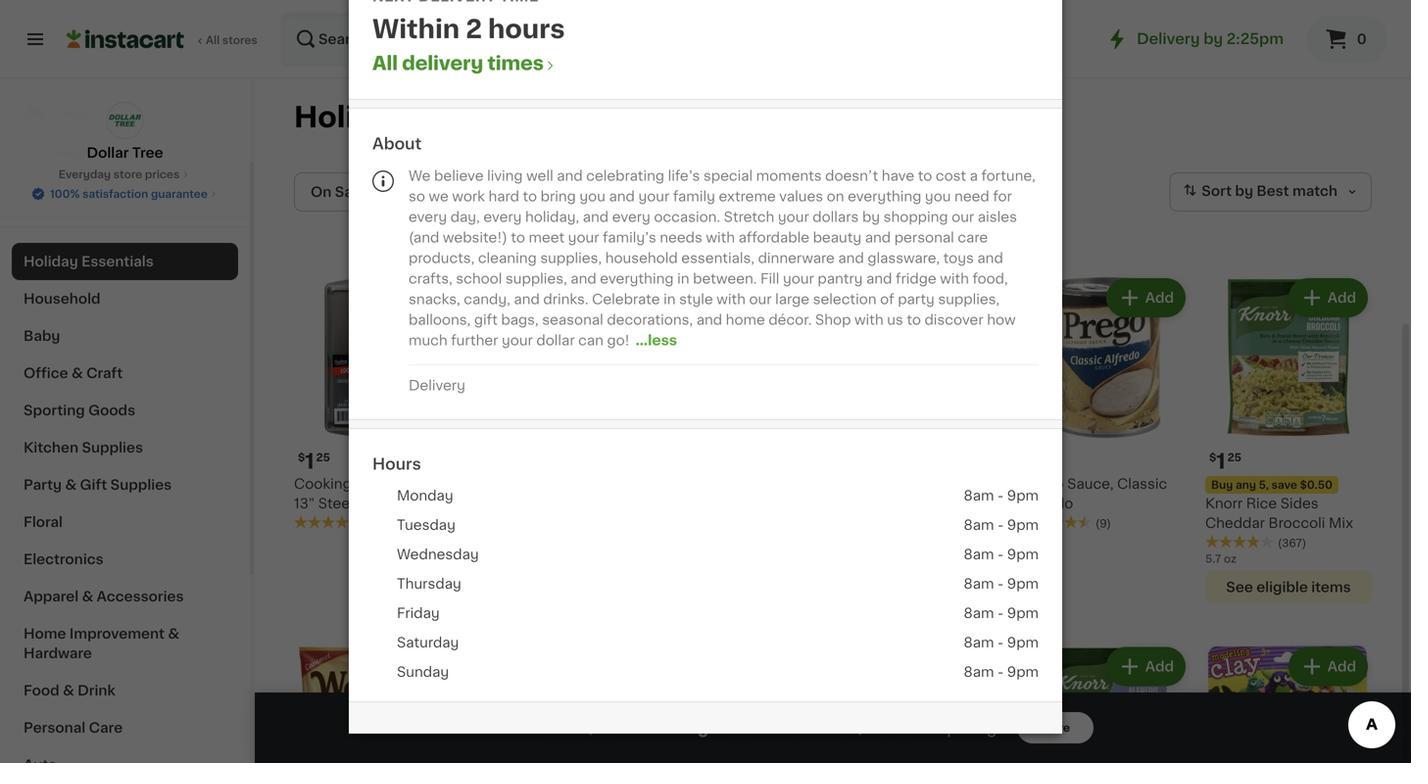 Task type: vqa. For each thing, say whether or not it's contained in the screenshot.
aisles
yes



Task type: locate. For each thing, give the bounding box(es) containing it.
knorr inside knorr rice sides chicken long grain rice and vermicelli pasta blend
[[477, 497, 514, 511]]

8am for friday
[[964, 607, 995, 621]]

1 up cooking
[[305, 452, 314, 472]]

drink
[[78, 684, 116, 698]]

save for buy any 5, save $0.50 knorr pasta sides cheddar broccoli fusilli
[[908, 480, 933, 491]]

delivery down much
[[409, 379, 466, 393]]

1 cheddar from the left
[[841, 517, 901, 530]]

None search field
[[280, 12, 733, 67]]

eligible down (367) on the right
[[1257, 581, 1309, 595]]

cost
[[936, 169, 967, 183]]

stores
[[223, 35, 258, 46]]

0 horizontal spatial pasta
[[477, 556, 515, 570]]

you down cost
[[926, 190, 952, 203]]

3 8am from the top
[[964, 548, 995, 562]]

knorr inside knorr rice sides cheddar broccoli mix
[[1206, 497, 1244, 511]]

floral link
[[12, 504, 238, 541]]

add
[[417, 291, 445, 305], [599, 291, 628, 305], [781, 291, 810, 305], [964, 291, 992, 305], [1146, 291, 1175, 305], [1328, 291, 1357, 305], [417, 660, 445, 674], [964, 660, 992, 674], [1146, 660, 1175, 674], [1328, 660, 1357, 674], [817, 720, 851, 737]]

8am - 9pm for sunday
[[964, 666, 1039, 680]]

1 horizontal spatial items
[[1312, 581, 1352, 595]]

2 $ 1 25 from the left
[[1210, 452, 1242, 472]]

0 horizontal spatial buy
[[55, 146, 83, 160]]

delivery by 2:25pm link
[[1106, 27, 1285, 51]]

3 every from the left
[[613, 210, 651, 224]]

broccoli up (367) on the right
[[1269, 517, 1326, 530]]

2 sides from the left
[[924, 497, 962, 511]]

8am for tuesday
[[964, 519, 995, 532]]

2 5, from the left
[[1260, 480, 1270, 491]]

see eligible items for knorr rice sides cheddar broccoli mix
[[1227, 581, 1352, 595]]

in up style on the top of page
[[678, 272, 690, 286]]

0 horizontal spatial you
[[580, 190, 606, 203]]

7 8am - 9pm from the top
[[964, 666, 1039, 680]]

(and
[[409, 231, 440, 245]]

2 horizontal spatial knorr
[[1206, 497, 1244, 511]]

sides for knorr rice sides cheddar broccoli mix
[[1281, 497, 1319, 511]]

sporting goods link
[[12, 392, 238, 429]]

lists link
[[12, 173, 238, 212]]

0 button
[[1308, 16, 1388, 63]]

0 horizontal spatial see eligible items
[[862, 581, 987, 595]]

8am for monday
[[964, 489, 995, 503]]

1 horizontal spatial 1
[[1217, 452, 1226, 472]]

& right food
[[63, 684, 74, 698]]

$ 1 25 for buy
[[1210, 452, 1242, 472]]

2 horizontal spatial rice
[[1247, 497, 1278, 511]]

$ up buy any 5, save $0.50
[[1210, 453, 1217, 463]]

1 see eligible items button from the left
[[841, 571, 1008, 605]]

&
[[72, 367, 83, 380], [65, 479, 77, 492], [82, 590, 93, 604], [168, 628, 179, 641], [63, 684, 74, 698]]

- for sunday
[[998, 666, 1004, 680]]

5 8am - 9pm from the top
[[964, 607, 1039, 621]]

and down style on the top of page
[[697, 313, 723, 327]]

1 see from the left
[[862, 581, 889, 595]]

1 horizontal spatial any
[[1236, 480, 1257, 491]]

everyday store prices link
[[59, 167, 191, 182]]

0 horizontal spatial 1
[[305, 452, 314, 472]]

wednesday
[[397, 548, 479, 562]]

work
[[452, 190, 485, 203]]

essentials
[[417, 103, 571, 131], [82, 255, 154, 269], [713, 720, 803, 737]]

0 horizontal spatial shop
[[55, 107, 92, 121]]

shop down selection
[[816, 313, 852, 327]]

1 vertical spatial delivery
[[409, 379, 466, 393]]

0 horizontal spatial 25
[[316, 453, 330, 463]]

knorr rice sides cheddar broccoli mix
[[1206, 497, 1354, 530]]

1 items from the left
[[947, 581, 987, 595]]

0 horizontal spatial all
[[206, 35, 220, 46]]

5, inside buy any 5, save $0.50 knorr pasta sides cheddar broccoli fusilli
[[895, 480, 905, 491]]

party
[[898, 293, 935, 306]]

$5
[[586, 720, 608, 737]]

with
[[706, 231, 735, 245], [941, 272, 970, 286], [717, 293, 746, 306], [855, 313, 884, 327]]

1 horizontal spatial buy
[[847, 480, 869, 491]]

6 - from the top
[[998, 636, 1004, 650]]

rice for cheddar
[[1247, 497, 1278, 511]]

apparel
[[24, 590, 79, 604]]

large
[[776, 293, 810, 306]]

snacks,
[[409, 293, 461, 306]]

1 vertical spatial shop
[[816, 313, 852, 327]]

1 knorr from the left
[[477, 497, 514, 511]]

our
[[952, 210, 975, 224], [750, 293, 772, 306]]

1 vertical spatial supplies,
[[506, 272, 567, 286]]

aisles
[[978, 210, 1018, 224]]

1 horizontal spatial see eligible items button
[[1206, 571, 1373, 605]]

apparel & accessories
[[24, 590, 184, 604]]

2 8am - 9pm from the top
[[964, 519, 1039, 532]]

sides inside knorr rice sides chicken long grain rice and vermicelli pasta blend
[[552, 497, 590, 511]]

accessories
[[97, 590, 184, 604]]

0 horizontal spatial by
[[863, 210, 881, 224]]

1 horizontal spatial knorr
[[841, 497, 879, 511]]

0 vertical spatial by
[[1204, 32, 1224, 46]]

$ up cooking
[[298, 453, 305, 463]]

2 see from the left
[[1227, 581, 1254, 595]]

your down celebrating
[[639, 190, 670, 203]]

0 vertical spatial essentials
[[417, 103, 571, 131]]

care
[[958, 231, 989, 245]]

2 $0.50 from the left
[[1301, 480, 1333, 491]]

2 items from the left
[[1312, 581, 1352, 595]]

0 horizontal spatial eligible
[[892, 581, 944, 595]]

1 vertical spatial holiday
[[24, 255, 78, 269]]

sides for knorr rice sides chicken long grain rice and vermicelli pasta blend
[[552, 497, 590, 511]]

shop
[[55, 107, 92, 121], [816, 313, 852, 327]]

2 vertical spatial essentials
[[713, 720, 803, 737]]

- for saturday
[[998, 636, 1004, 650]]

0 horizontal spatial everything
[[600, 272, 674, 286]]

2 8am from the top
[[964, 519, 995, 532]]

and down celebrating
[[609, 190, 635, 203]]

1 horizontal spatial save
[[1272, 480, 1298, 491]]

and up bring
[[557, 169, 583, 183]]

3 9pm from the top
[[1008, 548, 1039, 562]]

1 horizontal spatial sides
[[924, 497, 962, 511]]

pasta inside knorr rice sides chicken long grain rice and vermicelli pasta blend
[[477, 556, 515, 570]]

toys
[[944, 252, 975, 265]]

100%
[[50, 189, 80, 200]]

save inside buy any 5, save $0.50 knorr pasta sides cheddar broccoli fusilli
[[908, 480, 933, 491]]

every up family's
[[613, 210, 651, 224]]

supplies, up discover
[[939, 293, 1000, 306]]

2 vertical spatial holiday
[[641, 720, 709, 737]]

items down mix
[[1312, 581, 1352, 595]]

buy it again
[[55, 146, 138, 160]]

to inside the treatment tracker modal dialog
[[919, 720, 936, 737]]

$ 1 25 up cooking
[[298, 452, 330, 472]]

$ 1 25 up buy any 5, save $0.50
[[1210, 452, 1242, 472]]

5, for buy any 5, save $0.50
[[1260, 480, 1270, 491]]

with up "essentials,"
[[706, 231, 735, 245]]

0 vertical spatial in
[[678, 272, 690, 286]]

2 horizontal spatial holiday
[[641, 720, 709, 737]]

times
[[488, 54, 544, 73]]

cheddar inside buy any 5, save $0.50 knorr pasta sides cheddar broccoli fusilli
[[841, 517, 901, 530]]

rice down buy any 5, save $0.50
[[1247, 497, 1278, 511]]

0 horizontal spatial every
[[409, 210, 447, 224]]

$0.50 up mix
[[1301, 480, 1333, 491]]

by
[[1204, 32, 1224, 46], [863, 210, 881, 224]]

0 horizontal spatial holiday
[[24, 255, 78, 269]]

1 vertical spatial pasta
[[477, 556, 515, 570]]

every down hard at the top left of page
[[484, 210, 522, 224]]

every up (and
[[409, 210, 447, 224]]

& down accessories
[[168, 628, 179, 641]]

$0.50 inside buy any 5, save $0.50 knorr pasta sides cheddar broccoli fusilli
[[936, 480, 969, 491]]

all for delivery
[[373, 54, 398, 73]]

1 horizontal spatial rice
[[518, 497, 548, 511]]

to right $25.00
[[919, 720, 936, 737]]


[[544, 59, 558, 73]]

any for buy any 5, save $0.50 knorr pasta sides cheddar broccoli fusilli
[[872, 480, 892, 491]]

1 broccoli from the left
[[905, 517, 961, 530]]

holiday right off
[[641, 720, 709, 737]]

1 $0.50 from the left
[[936, 480, 969, 491]]

cleaning
[[478, 252, 537, 265]]

8am for sunday
[[964, 666, 995, 680]]

& left gift
[[65, 479, 77, 492]]

thursday
[[397, 578, 462, 591]]

0 horizontal spatial see eligible items button
[[841, 571, 1008, 605]]

our down fill
[[750, 293, 772, 306]]

1 see eligible items from the left
[[862, 581, 987, 595]]

2 9pm from the top
[[1008, 519, 1039, 532]]

see eligible items down (367) on the right
[[1227, 581, 1352, 595]]

everyday store prices
[[59, 169, 180, 180]]

0 horizontal spatial any
[[872, 480, 892, 491]]

1 horizontal spatial holiday
[[294, 103, 410, 131]]

3 8am - 9pm from the top
[[964, 548, 1039, 562]]

7 - from the top
[[998, 666, 1004, 680]]

0 vertical spatial holiday
[[294, 103, 410, 131]]

1 $ 1 25 from the left
[[298, 452, 330, 472]]

0 horizontal spatial see
[[862, 581, 889, 595]]

to left cost
[[919, 169, 933, 183]]

7 9pm from the top
[[1008, 666, 1039, 680]]

25 up buy any 5, save $0.50
[[1228, 453, 1242, 463]]

see eligible items for knorr pasta sides cheddar broccoli fusilli
[[862, 581, 987, 595]]

delivery inside delivery by 2:25pm link
[[1138, 32, 1201, 46]]

7 8am from the top
[[964, 666, 995, 680]]

1 vertical spatial holiday essentials
[[24, 255, 154, 269]]

supplies, down cleaning
[[506, 272, 567, 286]]

1 - from the top
[[998, 489, 1004, 503]]

any inside buy any 5, save $0.50 knorr pasta sides cheddar broccoli fusilli
[[872, 480, 892, 491]]

and up glassware,
[[866, 231, 891, 245]]

1 vertical spatial by
[[863, 210, 881, 224]]

about
[[373, 136, 422, 152]]

holiday essentials up household
[[24, 255, 154, 269]]

8am - 9pm for tuesday
[[964, 519, 1039, 532]]

0 horizontal spatial cheddar
[[841, 517, 901, 530]]

1 vertical spatial everything
[[600, 272, 674, 286]]

blend
[[518, 556, 558, 570]]

dollar tree logo image
[[106, 102, 144, 139]]

products,
[[409, 252, 475, 265]]

0 horizontal spatial $ 1 25
[[298, 452, 330, 472]]

kitchen supplies
[[24, 441, 143, 455]]

9pm for sunday
[[1008, 666, 1039, 680]]

shop up it
[[55, 107, 92, 121]]

broccoli
[[905, 517, 961, 530], [1269, 517, 1326, 530]]

items down fusilli
[[947, 581, 987, 595]]

buy for buy any 5, save $0.50 knorr pasta sides cheddar broccoli fusilli
[[847, 480, 869, 491]]

2 save from the left
[[1272, 480, 1298, 491]]

9pm
[[1008, 489, 1039, 503], [1008, 519, 1039, 532], [1008, 548, 1039, 562], [1008, 578, 1039, 591], [1008, 607, 1039, 621], [1008, 636, 1039, 650], [1008, 666, 1039, 680]]

5 8am from the top
[[964, 607, 995, 621]]

2 cheddar from the left
[[1206, 517, 1266, 530]]

- for thursday
[[998, 578, 1004, 591]]

2 broccoli from the left
[[1269, 517, 1326, 530]]

2 eligible from the left
[[1257, 581, 1309, 595]]

broccoli left fusilli
[[905, 517, 961, 530]]

any
[[872, 480, 892, 491], [1236, 480, 1257, 491]]

buy inside buy any 5, save $0.50 knorr pasta sides cheddar broccoli fusilli
[[847, 480, 869, 491]]

2 1 from the left
[[1217, 452, 1226, 472]]

fridge
[[896, 272, 937, 286]]

dollar
[[87, 146, 129, 160]]

5 - from the top
[[998, 607, 1004, 621]]

style
[[680, 293, 714, 306]]

9pm for thursday
[[1008, 578, 1039, 591]]

1 horizontal spatial see
[[1227, 581, 1254, 595]]

8am - 9pm for monday
[[964, 489, 1039, 503]]

4 - from the top
[[998, 578, 1004, 591]]

your right meet
[[568, 231, 600, 245]]

1 horizontal spatial $ 1 25
[[1210, 452, 1242, 472]]

$0.50 for buy any 5, save $0.50
[[1301, 480, 1333, 491]]

0 horizontal spatial broccoli
[[905, 517, 961, 530]]

essentials up household link
[[82, 255, 154, 269]]

all inside all delivery times 
[[373, 54, 398, 73]]

party & gift supplies link
[[12, 467, 238, 504]]

1 horizontal spatial every
[[484, 210, 522, 224]]

- for tuesday
[[998, 519, 1004, 532]]

1 horizontal spatial broccoli
[[1269, 517, 1326, 530]]

electronics
[[24, 553, 104, 567]]

1 5, from the left
[[895, 480, 905, 491]]

save
[[908, 480, 933, 491], [1272, 480, 1298, 491]]

mix
[[1330, 517, 1354, 530]]

with down "between." on the top
[[717, 293, 746, 306]]

25 up cooking
[[316, 453, 330, 463]]


[[373, 171, 394, 192]]

all stores
[[206, 35, 258, 46]]

2 25 from the left
[[1228, 453, 1242, 463]]

0 horizontal spatial in
[[664, 293, 676, 306]]

for
[[994, 190, 1013, 203]]

1 up buy any 5, save $0.50
[[1217, 452, 1226, 472]]

1 vertical spatial in
[[664, 293, 676, 306]]

& left 'craft'
[[72, 367, 83, 380]]

$0.50 up fusilli
[[936, 480, 969, 491]]

see down buy any 5, save $0.50 knorr pasta sides cheddar broccoli fusilli
[[862, 581, 889, 595]]

4 8am from the top
[[964, 578, 995, 591]]

sides inside knorr rice sides cheddar broccoli mix
[[1281, 497, 1319, 511]]

2 any from the left
[[1236, 480, 1257, 491]]

0 vertical spatial all
[[206, 35, 220, 46]]

1 horizontal spatial cheddar
[[1206, 517, 1266, 530]]

0 vertical spatial delivery
[[1138, 32, 1201, 46]]

see eligible items button down buy any 5, save $0.50 knorr pasta sides cheddar broccoli fusilli
[[841, 571, 1008, 605]]

1 horizontal spatial eligible
[[1257, 581, 1309, 595]]

your down the dinnerware
[[783, 272, 815, 286]]

everything down household
[[600, 272, 674, 286]]

2 horizontal spatial essentials
[[713, 720, 803, 737]]

holiday essentials up about
[[294, 103, 571, 131]]

everything down have
[[848, 190, 922, 203]]

2 horizontal spatial buy
[[1212, 480, 1234, 491]]

0 horizontal spatial sides
[[552, 497, 590, 511]]

$25.00
[[855, 720, 915, 737]]

1 horizontal spatial all
[[373, 54, 398, 73]]

your down values
[[778, 210, 810, 224]]

1 1 from the left
[[305, 452, 314, 472]]

1 horizontal spatial holiday essentials
[[294, 103, 571, 131]]

0 horizontal spatial $0.50
[[936, 480, 969, 491]]

eligible down buy any 5, save $0.50 knorr pasta sides cheddar broccoli fusilli
[[892, 581, 944, 595]]

0 horizontal spatial our
[[750, 293, 772, 306]]

1 horizontal spatial everything
[[848, 190, 922, 203]]

9pm for tuesday
[[1008, 519, 1039, 532]]

9pm for monday
[[1008, 489, 1039, 503]]

1 horizontal spatial see eligible items
[[1227, 581, 1352, 595]]

delivery for delivery by 2:25pm
[[1138, 32, 1201, 46]]

care
[[89, 722, 123, 735]]

with down toys
[[941, 272, 970, 286]]

everything
[[848, 190, 922, 203], [600, 272, 674, 286]]

5 9pm from the top
[[1008, 607, 1039, 621]]

3 sides from the left
[[1281, 497, 1319, 511]]

0 vertical spatial supplies
[[82, 441, 143, 455]]

8am - 9pm for saturday
[[964, 636, 1039, 650]]

a
[[970, 169, 979, 183]]

2 horizontal spatial every
[[613, 210, 651, 224]]

$
[[298, 453, 305, 463], [1210, 453, 1217, 463]]

supplies inside "link"
[[82, 441, 143, 455]]

1 horizontal spatial 25
[[1228, 453, 1242, 463]]

rice down chicken
[[477, 536, 507, 550]]

3 - from the top
[[998, 548, 1004, 562]]

1 sides from the left
[[552, 497, 590, 511]]

25 for cooking
[[316, 453, 330, 463]]

satisfaction
[[83, 189, 148, 200]]

essentials,
[[682, 252, 755, 265]]

1 vertical spatial our
[[750, 293, 772, 306]]

2 - from the top
[[998, 519, 1004, 532]]

see eligible items button down (367) on the right
[[1206, 571, 1373, 605]]

in left style on the top of page
[[664, 293, 676, 306]]

2 see eligible items from the left
[[1227, 581, 1352, 595]]

1 horizontal spatial delivery
[[1138, 32, 1201, 46]]

by inside the "we believe living well and celebrating life's special moments doesn't have to cost a fortune, so we work hard to bring you and your family extreme values on everything you need for every day, every holiday, and every occasion. stretch your dollars by shopping our aisles (and website!) to meet your family's needs with affordable beauty and personal care products, cleaning supplies, household essentials, dinnerware and glassware, toys and crafts, school supplies, and everything in between. fill your pantry and fridge with food, snacks, candy, and drinks. celebrate in style with our large selection of party supplies, balloons, gift bags, seasonal decorations, and home décor. shop with us to discover how much further your dollar can go!"
[[863, 210, 881, 224]]

1 horizontal spatial pasta
[[882, 497, 921, 511]]

1 9pm from the top
[[1008, 489, 1039, 503]]

monday
[[397, 489, 454, 503]]

essentials left '•'
[[713, 720, 803, 737]]

essentials down the times
[[417, 103, 571, 131]]

pasta
[[882, 497, 921, 511], [477, 556, 515, 570]]

0 vertical spatial supplies,
[[541, 252, 602, 265]]

we
[[429, 190, 449, 203]]

rice inside knorr rice sides cheddar broccoli mix
[[1247, 497, 1278, 511]]

holiday essentials link
[[12, 243, 238, 280]]

decorations,
[[607, 313, 693, 327]]

family
[[673, 190, 716, 203]]

6 8am from the top
[[964, 636, 995, 650]]

supplies down kitchen supplies "link"
[[110, 479, 172, 492]]

see eligible items down buy any 5, save $0.50 knorr pasta sides cheddar broccoli fusilli
[[862, 581, 987, 595]]

1 horizontal spatial you
[[926, 190, 952, 203]]

0 horizontal spatial items
[[947, 581, 987, 595]]

further
[[451, 334, 499, 348]]

1 $ from the left
[[298, 453, 305, 463]]

8am - 9pm for friday
[[964, 607, 1039, 621]]

2 see eligible items button from the left
[[1206, 571, 1373, 605]]

goods
[[88, 404, 135, 418]]

holiday up household
[[24, 255, 78, 269]]

supplies, down meet
[[541, 252, 602, 265]]

all down within at the top of the page
[[373, 54, 398, 73]]

pasta inside buy any 5, save $0.50 knorr pasta sides cheddar broccoli fusilli
[[882, 497, 921, 511]]

0 vertical spatial pasta
[[882, 497, 921, 511]]

floral
[[24, 516, 63, 529]]

4 8am - 9pm from the top
[[964, 578, 1039, 591]]

and up the of
[[867, 272, 893, 286]]

rice up long
[[518, 497, 548, 511]]

$ for buy any 5, save $0.50
[[1210, 453, 1217, 463]]

life's
[[668, 169, 700, 183]]

1 8am - 9pm from the top
[[964, 489, 1039, 503]]

buy inside buy it again link
[[55, 146, 83, 160]]

supplies down goods
[[82, 441, 143, 455]]

0 vertical spatial holiday essentials
[[294, 103, 571, 131]]

and up family's
[[583, 210, 609, 224]]

3 knorr from the left
[[1206, 497, 1244, 511]]

supplies,
[[541, 252, 602, 265], [506, 272, 567, 286], [939, 293, 1000, 306]]

& right apparel
[[82, 590, 93, 604]]

1 eligible from the left
[[892, 581, 944, 595]]

knorr for knorr rice sides chicken long grain rice and vermicelli pasta blend
[[477, 497, 514, 511]]

8am for wednesday
[[964, 548, 995, 562]]

holiday essentials main content
[[255, 78, 1412, 764]]

eligible for knorr pasta sides cheddar broccoli fusilli
[[892, 581, 944, 595]]

1 horizontal spatial $0.50
[[1301, 480, 1333, 491]]

0 horizontal spatial save
[[908, 480, 933, 491]]

6 8am - 9pm from the top
[[964, 636, 1039, 650]]

get
[[549, 720, 582, 737]]

on sale button
[[294, 173, 382, 212]]

& for gift
[[65, 479, 77, 492]]

our down need at top
[[952, 210, 975, 224]]

product group
[[294, 275, 461, 532], [477, 275, 643, 624], [659, 275, 826, 529], [841, 275, 1008, 605], [1024, 275, 1190, 548], [1206, 275, 1373, 605], [294, 644, 461, 764], [841, 644, 1008, 764], [1024, 644, 1190, 764], [1206, 644, 1373, 764]]

& inside home improvement & hardware
[[168, 628, 179, 641]]

you right bring
[[580, 190, 606, 203]]

1 vertical spatial essentials
[[82, 255, 154, 269]]

see down oz
[[1227, 581, 1254, 595]]

1 horizontal spatial shop
[[816, 313, 852, 327]]

5.7 oz
[[1206, 554, 1238, 565]]

need
[[955, 190, 990, 203]]

0 horizontal spatial $
[[298, 453, 305, 463]]

get $5 off holiday essentials • add $25.00 to qualify.
[[549, 720, 1002, 737]]

and up pantry
[[839, 252, 865, 265]]

2 $ from the left
[[1210, 453, 1217, 463]]

2 horizontal spatial sides
[[1281, 497, 1319, 511]]

0 horizontal spatial knorr
[[477, 497, 514, 511]]

vermicelli
[[542, 536, 609, 550]]

all left the stores
[[206, 35, 220, 46]]

buy it again link
[[12, 133, 238, 173]]

save for buy any 5, save $0.50
[[1272, 480, 1298, 491]]

25 for buy
[[1228, 453, 1242, 463]]

by left 2:25pm
[[1204, 32, 1224, 46]]

1 horizontal spatial $
[[1210, 453, 1217, 463]]

1 any from the left
[[872, 480, 892, 491]]

1 horizontal spatial our
[[952, 210, 975, 224]]

1 8am from the top
[[964, 489, 995, 503]]

delivery left 2:25pm
[[1138, 32, 1201, 46]]

sides
[[552, 497, 590, 511], [924, 497, 962, 511], [1281, 497, 1319, 511]]

6 9pm from the top
[[1008, 636, 1039, 650]]

4 9pm from the top
[[1008, 578, 1039, 591]]

$ for cooking concepts 9" x 13" steel cookie pans
[[298, 453, 305, 463]]

0 horizontal spatial 5,
[[895, 480, 905, 491]]

holiday up about
[[294, 103, 410, 131]]

1 for buy
[[1217, 452, 1226, 472]]

1 vertical spatial all
[[373, 54, 398, 73]]

5, for buy any 5, save $0.50 knorr pasta sides cheddar broccoli fusilli
[[895, 480, 905, 491]]

we
[[409, 169, 431, 183]]

1 horizontal spatial 5,
[[1260, 480, 1270, 491]]

2 knorr from the left
[[841, 497, 879, 511]]

0 vertical spatial shop
[[55, 107, 92, 121]]

1 save from the left
[[908, 480, 933, 491]]

to down "well"
[[523, 190, 537, 203]]

1 25 from the left
[[316, 453, 330, 463]]

0 horizontal spatial delivery
[[409, 379, 466, 393]]

by right dollars
[[863, 210, 881, 224]]

pantry
[[818, 272, 863, 286]]



Task type: describe. For each thing, give the bounding box(es) containing it.
broccoli inside buy any 5, save $0.50 knorr pasta sides cheddar broccoli fusilli
[[905, 517, 961, 530]]

craft
[[86, 367, 123, 380]]

- for friday
[[998, 607, 1004, 621]]

treatment tracker modal dialog
[[255, 693, 1412, 764]]

personal care link
[[12, 710, 238, 747]]

holiday essentials inside main content
[[294, 103, 571, 131]]

100% satisfaction guarantee
[[50, 189, 208, 200]]

$0.50 for buy any 5, save $0.50 knorr pasta sides cheddar broccoli fusilli
[[936, 480, 969, 491]]

sides inside buy any 5, save $0.50 knorr pasta sides cheddar broccoli fusilli
[[924, 497, 962, 511]]

8am for saturday
[[964, 636, 995, 650]]

dollars
[[813, 210, 859, 224]]

electronics link
[[12, 541, 238, 579]]

and up food,
[[978, 252, 1004, 265]]

dollar tree link
[[87, 102, 163, 163]]

see eligible items button for knorr pasta sides cheddar broccoli fusilli
[[841, 571, 1008, 605]]

fill
[[761, 272, 780, 286]]

8am - 9pm for wednesday
[[964, 548, 1039, 562]]

& for drink
[[63, 684, 74, 698]]

9pm for friday
[[1008, 607, 1039, 621]]

0 horizontal spatial holiday essentials
[[24, 255, 154, 269]]

apparel & accessories link
[[12, 579, 238, 616]]

knorr inside buy any 5, save $0.50 knorr pasta sides cheddar broccoli fusilli
[[841, 497, 879, 511]]

to up cleaning
[[511, 231, 526, 245]]

$ 1 25 for cooking
[[298, 452, 330, 472]]

hard
[[489, 190, 520, 203]]

8am - 9pm for thursday
[[964, 578, 1039, 591]]

us
[[888, 313, 904, 327]]

0 horizontal spatial rice
[[477, 536, 507, 550]]

bags,
[[501, 313, 539, 327]]

all for stores
[[206, 35, 220, 46]]

beauty
[[813, 231, 862, 245]]

oz
[[1225, 554, 1238, 565]]

and
[[511, 536, 538, 550]]

sale
[[335, 185, 366, 199]]

prego sauce, classic alfredo
[[1024, 478, 1168, 511]]

rice for chicken
[[518, 497, 548, 511]]

personal care
[[24, 722, 123, 735]]

& for accessories
[[82, 590, 93, 604]]

and up the drinks.
[[571, 272, 597, 286]]

it
[[86, 146, 96, 160]]

1 horizontal spatial essentials
[[417, 103, 571, 131]]

see for knorr pasta sides cheddar broccoli fusilli
[[862, 581, 889, 595]]

how
[[988, 313, 1016, 327]]

essentials inside the treatment tracker modal dialog
[[713, 720, 803, 737]]

knorr for knorr rice sides cheddar broccoli mix
[[1206, 497, 1244, 511]]

1 horizontal spatial in
[[678, 272, 690, 286]]

... less
[[636, 334, 678, 348]]

0 horizontal spatial essentials
[[82, 255, 154, 269]]

selection
[[814, 293, 877, 306]]

celebrating
[[587, 169, 665, 183]]

to right us
[[907, 313, 922, 327]]

gift
[[474, 313, 498, 327]]

seasonal
[[542, 313, 604, 327]]

- for monday
[[998, 489, 1004, 503]]

buy any 5, save $0.50
[[1212, 480, 1333, 491]]

(9)
[[1096, 519, 1112, 529]]

prego
[[1024, 478, 1064, 491]]

eligible for knorr rice sides cheddar broccoli mix
[[1257, 581, 1309, 595]]

8am for thursday
[[964, 578, 995, 591]]

with left us
[[855, 313, 884, 327]]

on
[[827, 190, 845, 203]]

shopping
[[884, 210, 949, 224]]

- for wednesday
[[998, 548, 1004, 562]]

add inside the treatment tracker modal dialog
[[817, 720, 851, 737]]

2 vertical spatial supplies,
[[939, 293, 1000, 306]]

buy for buy it again
[[55, 146, 83, 160]]

concepts
[[355, 478, 423, 491]]

home improvement & hardware link
[[12, 616, 238, 673]]

shop inside shop link
[[55, 107, 92, 121]]

within
[[373, 17, 460, 42]]

sporting
[[24, 404, 85, 418]]

delivery for delivery
[[409, 379, 466, 393]]

special
[[704, 169, 753, 183]]

moments
[[757, 169, 822, 183]]

and up bags,
[[514, 293, 540, 306]]

9pm for saturday
[[1008, 636, 1039, 650]]

improvement
[[70, 628, 165, 641]]

(367)
[[1279, 538, 1307, 549]]

on sale
[[311, 185, 366, 199]]

9pm for wednesday
[[1008, 548, 1039, 562]]

hardware
[[24, 647, 92, 661]]

1 for cooking
[[305, 452, 314, 472]]

household
[[606, 252, 678, 265]]

2
[[466, 17, 482, 42]]

kitchen supplies link
[[12, 429, 238, 467]]

guarantee
[[151, 189, 208, 200]]

dollar
[[537, 334, 575, 348]]

1 vertical spatial supplies
[[110, 479, 172, 492]]

items for knorr rice sides cheddar broccoli mix
[[1312, 581, 1352, 595]]

2 every from the left
[[484, 210, 522, 224]]

sunday
[[397, 666, 449, 680]]

1 every from the left
[[409, 210, 447, 224]]

items for knorr pasta sides cheddar broccoli fusilli
[[947, 581, 987, 595]]

1 horizontal spatial by
[[1204, 32, 1224, 46]]

see eligible items button for knorr rice sides cheddar broccoli mix
[[1206, 571, 1373, 605]]

buy for buy any 5, save $0.50
[[1212, 480, 1234, 491]]

again
[[99, 146, 138, 160]]

between.
[[693, 272, 757, 286]]

home
[[24, 628, 66, 641]]

candy,
[[464, 293, 511, 306]]

believe
[[434, 169, 484, 183]]

food
[[24, 684, 59, 698]]

office & craft
[[24, 367, 123, 380]]

broccoli inside knorr rice sides cheddar broccoli mix
[[1269, 517, 1326, 530]]

home
[[726, 313, 766, 327]]

living
[[487, 169, 523, 183]]

extreme
[[719, 190, 776, 203]]

classic
[[1118, 478, 1168, 491]]

go!
[[607, 334, 630, 348]]

food & drink link
[[12, 673, 238, 710]]

delivery by 2:25pm
[[1138, 32, 1285, 46]]

on
[[311, 185, 332, 199]]

tuesday
[[397, 519, 456, 532]]

any for buy any 5, save $0.50
[[1236, 480, 1257, 491]]

100% satisfaction guarantee button
[[30, 182, 220, 202]]

personal
[[895, 231, 955, 245]]

0
[[1358, 32, 1368, 46]]

your down bags,
[[502, 334, 533, 348]]

shop inside the "we believe living well and celebrating life's special moments doesn't have to cost a fortune, so we work hard to bring you and your family extreme values on everything you need for every day, every holiday, and every occasion. stretch your dollars by shopping our aisles (and website!) to meet your family's needs with affordable beauty and personal care products, cleaning supplies, household essentials, dinnerware and glassware, toys and crafts, school supplies, and everything in between. fill your pantry and fridge with food, snacks, candy, and drinks. celebrate in style with our large selection of party supplies, balloons, gift bags, seasonal decorations, and home décor. shop with us to discover how much further your dollar can go!"
[[816, 313, 852, 327]]

see for knorr rice sides cheddar broccoli mix
[[1227, 581, 1254, 595]]

& for craft
[[72, 367, 83, 380]]

all stores link
[[67, 12, 259, 67]]

gift
[[80, 479, 107, 492]]

so
[[409, 190, 425, 203]]

have
[[882, 169, 915, 183]]

tree
[[132, 146, 163, 160]]

holiday inside the treatment tracker modal dialog
[[641, 720, 709, 737]]

2 you from the left
[[926, 190, 952, 203]]

instacart logo image
[[67, 27, 184, 51]]

cheddar inside knorr rice sides cheddar broccoli mix
[[1206, 517, 1266, 530]]

0 vertical spatial everything
[[848, 190, 922, 203]]

fusilli
[[965, 517, 1004, 530]]

qualify.
[[941, 720, 1002, 737]]

more button
[[1018, 713, 1094, 744]]

needs
[[660, 231, 703, 245]]

•
[[807, 720, 813, 736]]

shop link
[[12, 94, 238, 133]]

glassware,
[[868, 252, 940, 265]]

occasion.
[[654, 210, 721, 224]]

1 you from the left
[[580, 190, 606, 203]]

0 vertical spatial our
[[952, 210, 975, 224]]



